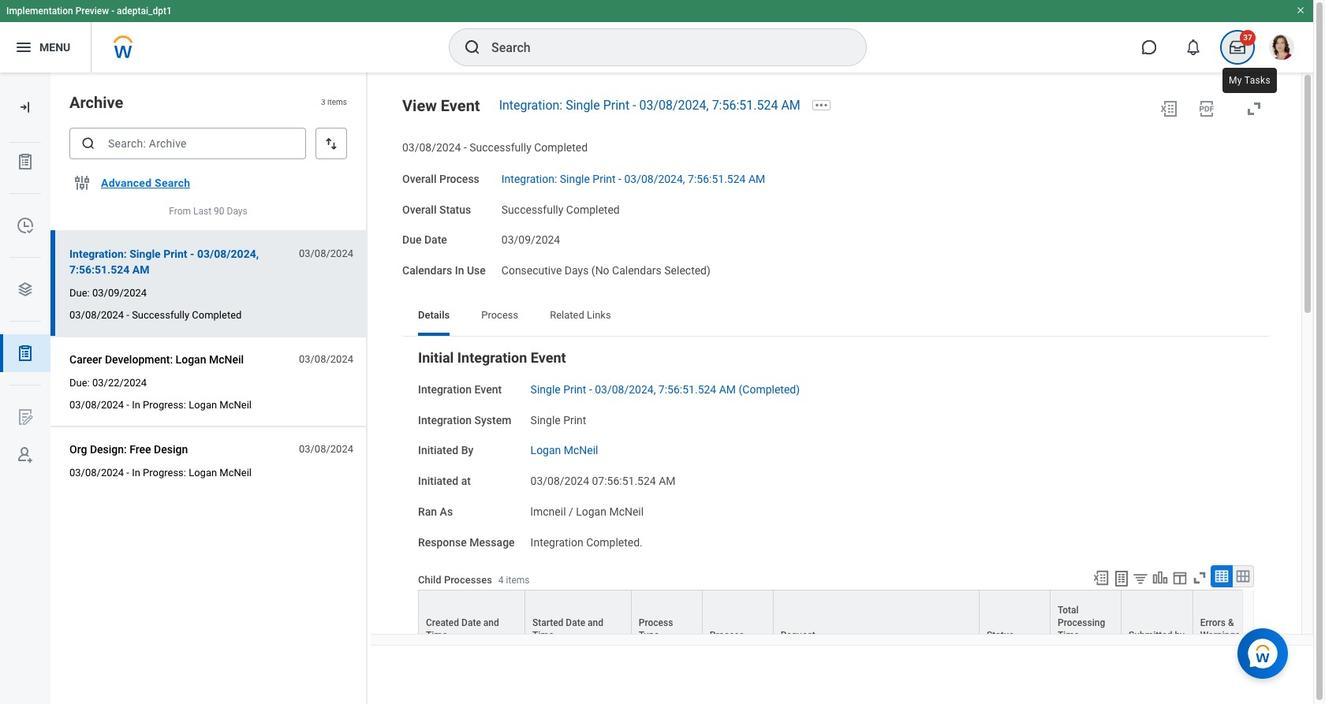 Task type: vqa. For each thing, say whether or not it's contained in the screenshot.


Task type: describe. For each thing, give the bounding box(es) containing it.
by
[[461, 444, 474, 457]]

view event
[[402, 96, 480, 115]]

successfully inside overall status element
[[502, 203, 564, 216]]

export to excel image
[[1093, 570, 1110, 587]]

- up overall process
[[464, 141, 467, 154]]

from
[[169, 206, 191, 217]]

date for started
[[566, 618, 586, 629]]

calendars in use element
[[502, 255, 711, 278]]

consecutive days (no calendars selected)
[[502, 264, 711, 277]]

- down search workday search field
[[633, 98, 636, 113]]

integration event
[[418, 383, 502, 396]]

integration up integration event
[[458, 349, 527, 366]]

links
[[587, 309, 611, 321]]

item list element
[[51, 73, 368, 705]]

- inside menu banner
[[111, 6, 115, 17]]

adeptai_dpt1
[[117, 6, 172, 17]]

use
[[467, 264, 486, 277]]

0 vertical spatial 03/09/2024
[[502, 234, 560, 246]]

justify image
[[14, 38, 33, 57]]

org design: free design
[[69, 444, 188, 456]]

due date
[[402, 234, 447, 246]]

print down search workday search field
[[603, 98, 630, 113]]

last
[[193, 206, 212, 217]]

design
[[154, 444, 188, 456]]

message
[[470, 536, 515, 549]]

org design: free design button
[[69, 440, 194, 459]]

03/08/2024, inside button
[[197, 248, 259, 260]]

logan down org design: free design button
[[189, 467, 217, 479]]

details
[[418, 309, 450, 321]]

process type
[[639, 618, 673, 642]]

row containing total processing time
[[418, 590, 1265, 647]]

single inside single print - 03/08/2024, 7:56:51.524 am (completed) link
[[531, 383, 561, 396]]

logan inside button
[[176, 354, 206, 366]]

org
[[69, 444, 87, 456]]

due
[[402, 234, 422, 246]]

overall for overall process
[[402, 173, 437, 185]]

1 vertical spatial fullscreen image
[[1192, 570, 1209, 587]]

0 vertical spatial fullscreen image
[[1245, 99, 1264, 118]]

created date and time
[[426, 618, 499, 642]]

lmcneil
[[531, 506, 566, 518]]

Search Workday  search field
[[492, 30, 834, 65]]

related
[[550, 309, 585, 321]]

advanced
[[101, 177, 152, 189]]

(no
[[592, 264, 610, 277]]

single print - 03/08/2024, 7:56:51.524 am (completed)
[[531, 383, 800, 396]]

03/08/2024 07:56:51.524 am
[[531, 475, 676, 488]]

at
[[461, 475, 471, 488]]

2 progress: from the top
[[143, 467, 186, 479]]

03/09/2024 inside item list element
[[92, 287, 147, 299]]

notifications large image
[[1186, 39, 1202, 55]]

errors & warnings button
[[1194, 591, 1264, 647]]

close environment banner image
[[1296, 6, 1306, 15]]

overall status element
[[502, 194, 620, 217]]

days inside calendars in use element
[[565, 264, 589, 277]]

logan down "career development: logan mcneil" button
[[189, 399, 217, 411]]

ran
[[418, 506, 437, 518]]

design:
[[90, 444, 127, 456]]

integration: for event
[[499, 98, 563, 113]]

2 calendars from the left
[[612, 264, 662, 277]]

inbox large image
[[1230, 39, 1246, 55]]

logan mcneil link
[[531, 441, 599, 457]]

initiated at
[[418, 475, 471, 488]]

process up overall status
[[439, 173, 480, 185]]

calendars in use
[[402, 264, 486, 277]]

0 vertical spatial successfully
[[470, 141, 532, 154]]

due: 03/22/2024
[[69, 377, 147, 389]]

2 03/08/2024 - in progress: logan mcneil from the top
[[69, 467, 252, 479]]

tab list containing details
[[402, 298, 1270, 336]]

development:
[[105, 354, 173, 366]]

submitted
[[1129, 631, 1173, 642]]

response message
[[418, 536, 515, 549]]

warnings
[[1201, 631, 1241, 642]]

process inside process type popup button
[[639, 618, 673, 629]]

integration for integration completed.
[[531, 536, 584, 549]]

overall process
[[402, 173, 480, 185]]

successfully completed
[[502, 203, 620, 216]]

created date and time button
[[419, 591, 525, 647]]

single print
[[531, 414, 587, 426]]

- down due: 03/09/2024
[[127, 309, 129, 321]]

03/08/2024 inside initiated at element
[[531, 475, 589, 488]]

1 vertical spatial event
[[531, 349, 566, 366]]

submitted by button
[[1122, 591, 1193, 647]]

/
[[569, 506, 573, 518]]

due: for integration: single print - 03/08/2024, 7:56:51.524 am
[[69, 287, 90, 299]]

print up overall status element
[[593, 173, 616, 185]]

process button
[[703, 591, 773, 647]]

as
[[440, 506, 453, 518]]

integration system
[[418, 414, 512, 426]]

errors & warnings
[[1201, 618, 1241, 642]]

single print element
[[531, 411, 587, 426]]

processing
[[1058, 618, 1106, 629]]

- inside the integration: single print - 03/08/2024, 7:56:51.524 am
[[190, 248, 195, 260]]

menu
[[39, 41, 70, 53]]

implementation
[[6, 6, 73, 17]]

90
[[214, 206, 225, 217]]

time for started date and time
[[533, 631, 554, 642]]

3 items
[[321, 98, 347, 107]]

my tasks element
[[1216, 30, 1260, 65]]

total processing time button
[[1051, 591, 1121, 647]]

process inside process popup button
[[710, 631, 744, 642]]

clipboard image
[[16, 152, 35, 171]]

advanced search
[[101, 177, 190, 189]]

career development: logan mcneil
[[69, 354, 244, 366]]

clipboard image
[[16, 344, 35, 363]]

started
[[533, 618, 564, 629]]

mcneil inside button
[[209, 354, 244, 366]]

status button
[[980, 591, 1050, 647]]

submitted by
[[1129, 631, 1185, 642]]

single inside the integration: single print - 03/08/2024, 7:56:51.524 am
[[130, 248, 161, 260]]

errors
[[1201, 618, 1226, 629]]

search image
[[463, 38, 482, 57]]

integration: for process
[[502, 173, 557, 185]]

event for integration event
[[475, 383, 502, 396]]

system
[[475, 414, 512, 426]]

free
[[130, 444, 151, 456]]

selected)
[[665, 264, 711, 277]]

menu button
[[0, 22, 91, 73]]

export to worksheets image
[[1113, 570, 1132, 589]]

perspective image
[[16, 280, 35, 299]]

03/08/2024 - successfully completed inside item list element
[[69, 309, 242, 321]]

initial
[[418, 349, 454, 366]]

search
[[155, 177, 190, 189]]

career development: logan mcneil button
[[69, 350, 250, 369]]

3
[[321, 98, 326, 107]]

print up single print element
[[564, 383, 587, 396]]

1 calendars from the left
[[402, 264, 452, 277]]

- up 'logan mcneil' link
[[589, 383, 592, 396]]

initiated for initiated at
[[418, 475, 459, 488]]

child
[[418, 574, 442, 586]]

completed inside overall status element
[[566, 203, 620, 216]]

0 vertical spatial 03/08/2024 - successfully completed
[[402, 141, 588, 154]]

07:56:51.524
[[592, 475, 656, 488]]



Task type: locate. For each thing, give the bounding box(es) containing it.
0 horizontal spatial status
[[439, 203, 471, 216]]

process up type
[[639, 618, 673, 629]]

successfully up overall process
[[470, 141, 532, 154]]

status inside popup button
[[987, 631, 1014, 642]]

1 horizontal spatial fullscreen image
[[1245, 99, 1264, 118]]

menu banner
[[0, 0, 1314, 73]]

lmcneil / logan mcneil element
[[531, 502, 644, 518]]

0 horizontal spatial calendars
[[402, 264, 452, 277]]

03/08/2024 - successfully completed up overall process
[[402, 141, 588, 154]]

expand table image
[[1236, 569, 1251, 585]]

1 vertical spatial successfully
[[502, 203, 564, 216]]

search image
[[80, 136, 96, 152]]

1 horizontal spatial items
[[506, 575, 530, 586]]

initiated left by
[[418, 444, 459, 457]]

3 time from the left
[[1058, 631, 1080, 642]]

time inside created date and time
[[426, 631, 448, 642]]

clock check image
[[16, 216, 35, 235]]

sort image
[[324, 136, 339, 152]]

progress: down design
[[143, 467, 186, 479]]

and down "4"
[[484, 618, 499, 629]]

initiated for initiated by
[[418, 444, 459, 457]]

my
[[1229, 75, 1243, 86]]

my tasks tooltip
[[1220, 65, 1281, 96]]

event right view
[[441, 96, 480, 115]]

configure image
[[73, 174, 92, 193]]

overall status
[[402, 203, 471, 216]]

1 vertical spatial initiated
[[418, 475, 459, 488]]

1 vertical spatial 03/08/2024 - successfully completed
[[69, 309, 242, 321]]

0 vertical spatial completed
[[534, 141, 588, 154]]

2 time from the left
[[533, 631, 554, 642]]

print up 'logan mcneil' link
[[564, 414, 587, 426]]

logan down single print
[[531, 444, 561, 457]]

profile logan mcneil image
[[1270, 35, 1295, 63]]

2 vertical spatial integration: single print - 03/08/2024, 7:56:51.524 am
[[69, 248, 259, 276]]

integration down initial
[[418, 383, 472, 396]]

0 horizontal spatial fullscreen image
[[1192, 570, 1209, 587]]

fullscreen image right click to view/edit grid preferences icon
[[1192, 570, 1209, 587]]

0 horizontal spatial date
[[424, 234, 447, 246]]

single print - 03/08/2024, 7:56:51.524 am (completed) link
[[531, 380, 800, 396]]

0 horizontal spatial 03/09/2024
[[92, 287, 147, 299]]

lmcneil / logan mcneil
[[531, 506, 644, 518]]

2 overall from the top
[[402, 203, 437, 216]]

- up overall status element
[[619, 173, 622, 185]]

time for created date and time
[[426, 631, 448, 642]]

integration: single print - 03/08/2024, 7:56:51.524 am link up overall status element
[[502, 169, 766, 185]]

fullscreen image down tasks in the right top of the page
[[1245, 99, 1264, 118]]

completed
[[534, 141, 588, 154], [566, 203, 620, 216], [192, 309, 242, 321]]

integration for integration system
[[418, 414, 472, 426]]

items inside item list element
[[328, 98, 347, 107]]

7:56:51.524 inside button
[[69, 264, 130, 276]]

0 vertical spatial days
[[227, 206, 248, 217]]

process up initial integration event
[[481, 309, 519, 321]]

consecutive
[[502, 264, 562, 277]]

time down created
[[426, 631, 448, 642]]

date right started
[[566, 618, 586, 629]]

0 vertical spatial integration: single print - 03/08/2024, 7:56:51.524 am link
[[499, 98, 801, 113]]

and
[[484, 618, 499, 629], [588, 618, 604, 629]]

integration up initiated by
[[418, 414, 472, 426]]

date
[[424, 234, 447, 246], [462, 618, 481, 629], [566, 618, 586, 629]]

table image
[[1214, 569, 1230, 585]]

event up system on the left bottom
[[475, 383, 502, 396]]

integration: single print - 03/08/2024, 7:56:51.524 am up overall status element
[[502, 173, 766, 185]]

03/08/2024 - in progress: logan mcneil down design
[[69, 467, 252, 479]]

7:56:51.524
[[712, 98, 778, 113], [688, 173, 746, 185], [69, 264, 130, 276], [659, 383, 717, 396]]

1 vertical spatial status
[[987, 631, 1014, 642]]

integration: single print - 03/08/2024, 7:56:51.524 am down search workday search field
[[499, 98, 801, 113]]

rename image
[[16, 408, 35, 427]]

1 horizontal spatial 03/09/2024
[[502, 234, 560, 246]]

&
[[1229, 618, 1235, 629]]

03/08/2024,
[[640, 98, 709, 113], [624, 173, 685, 185], [197, 248, 259, 260], [595, 383, 656, 396]]

03/09/2024
[[502, 234, 560, 246], [92, 287, 147, 299]]

logan right /
[[576, 506, 607, 518]]

integration completed.
[[531, 536, 643, 549]]

logan right development:
[[176, 354, 206, 366]]

event down related
[[531, 349, 566, 366]]

integration: single print - 03/08/2024, 7:56:51.524 am link down search workday search field
[[499, 98, 801, 113]]

successfully inside item list element
[[132, 309, 189, 321]]

items right "4"
[[506, 575, 530, 586]]

integration
[[458, 349, 527, 366], [418, 383, 472, 396], [418, 414, 472, 426], [531, 536, 584, 549]]

1 vertical spatial in
[[132, 399, 140, 411]]

am inside initiated at element
[[659, 475, 676, 488]]

0 vertical spatial items
[[328, 98, 347, 107]]

user plus image
[[16, 446, 35, 465]]

due: 03/09/2024
[[69, 287, 147, 299]]

and inside started date and time
[[588, 618, 604, 629]]

1 vertical spatial completed
[[566, 203, 620, 216]]

1 vertical spatial 03/08/2024 - in progress: logan mcneil
[[69, 467, 252, 479]]

1 horizontal spatial time
[[533, 631, 554, 642]]

1 vertical spatial progress:
[[143, 467, 186, 479]]

progress:
[[143, 399, 186, 411], [143, 467, 186, 479]]

1 and from the left
[[484, 618, 499, 629]]

date inside created date and time
[[462, 618, 481, 629]]

child processes 4 items
[[418, 574, 530, 586]]

1 horizontal spatial and
[[588, 618, 604, 629]]

my tasks (all items) - expand/collapse chart image
[[1152, 570, 1169, 587]]

03/08/2024 - in progress: logan mcneil down "career development: logan mcneil" button
[[69, 399, 252, 411]]

fullscreen image
[[1245, 99, 1264, 118], [1192, 570, 1209, 587]]

integration: single print - 03/08/2024, 7:56:51.524 am inside button
[[69, 248, 259, 276]]

archive
[[69, 93, 123, 112]]

calendars
[[402, 264, 452, 277], [612, 264, 662, 277]]

0 vertical spatial due:
[[69, 287, 90, 299]]

0 vertical spatial integration:
[[499, 98, 563, 113]]

0 vertical spatial 03/08/2024 - in progress: logan mcneil
[[69, 399, 252, 411]]

- down 03/22/2024
[[127, 399, 129, 411]]

initiated by
[[418, 444, 474, 457]]

type
[[639, 631, 659, 642]]

completed.
[[586, 536, 643, 549]]

03/09/2024 down the integration: single print - 03/08/2024, 7:56:51.524 am button
[[92, 287, 147, 299]]

started date and time
[[533, 618, 604, 642]]

1 vertical spatial days
[[565, 264, 589, 277]]

am inside button
[[132, 264, 149, 276]]

advanced search button
[[95, 167, 197, 199]]

37
[[1244, 33, 1253, 42]]

initiated left at
[[418, 475, 459, 488]]

0 horizontal spatial items
[[328, 98, 347, 107]]

due date element
[[502, 224, 560, 248]]

transformation import image
[[17, 99, 33, 115]]

date for due
[[424, 234, 447, 246]]

logan
[[176, 354, 206, 366], [189, 399, 217, 411], [531, 444, 561, 457], [189, 467, 217, 479], [576, 506, 607, 518]]

and right started
[[588, 618, 604, 629]]

2 initiated from the top
[[418, 475, 459, 488]]

preview
[[75, 6, 109, 17]]

am
[[782, 98, 801, 113], [749, 173, 766, 185], [132, 264, 149, 276], [719, 383, 736, 396], [659, 475, 676, 488]]

2 horizontal spatial date
[[566, 618, 586, 629]]

overall up overall status
[[402, 173, 437, 185]]

integration: single print - 03/08/2024, 7:56:51.524 am link
[[499, 98, 801, 113], [502, 169, 766, 185]]

1 03/08/2024 - in progress: logan mcneil from the top
[[69, 399, 252, 411]]

1 progress: from the top
[[143, 399, 186, 411]]

print inside the integration: single print - 03/08/2024, 7:56:51.524 am
[[163, 248, 187, 260]]

completed inside item list element
[[192, 309, 242, 321]]

03/09/2024 up consecutive
[[502, 234, 560, 246]]

request button
[[774, 591, 979, 647]]

0 horizontal spatial and
[[484, 618, 499, 629]]

integration: single print - 03/08/2024, 7:56:51.524 am for view event
[[499, 98, 801, 113]]

4
[[499, 575, 504, 586]]

request
[[781, 631, 816, 642]]

0 horizontal spatial days
[[227, 206, 248, 217]]

print down from
[[163, 248, 187, 260]]

2 horizontal spatial time
[[1058, 631, 1080, 642]]

successfully
[[470, 141, 532, 154], [502, 203, 564, 216], [132, 309, 189, 321]]

1 horizontal spatial days
[[565, 264, 589, 277]]

- down org design: free design
[[127, 467, 129, 479]]

2 vertical spatial successfully
[[132, 309, 189, 321]]

1 vertical spatial 03/09/2024
[[92, 287, 147, 299]]

integration: single print - 03/08/2024, 7:56:51.524 am link for process
[[502, 169, 766, 185]]

tab list
[[402, 298, 1270, 336]]

date for created
[[462, 618, 481, 629]]

progress: up design
[[143, 399, 186, 411]]

time
[[426, 631, 448, 642], [533, 631, 554, 642], [1058, 631, 1080, 642]]

0 vertical spatial in
[[455, 264, 464, 277]]

0 vertical spatial progress:
[[143, 399, 186, 411]]

my tasks
[[1229, 75, 1271, 86]]

0 vertical spatial status
[[439, 203, 471, 216]]

single inside single print element
[[531, 414, 561, 426]]

0 horizontal spatial time
[[426, 631, 448, 642]]

processes
[[444, 574, 492, 586]]

select to filter grid data image
[[1132, 571, 1150, 587]]

successfully up due date element
[[502, 203, 564, 216]]

03/08/2024 - in progress: logan mcneil
[[69, 399, 252, 411], [69, 467, 252, 479]]

2 and from the left
[[588, 618, 604, 629]]

initial integration event
[[418, 349, 566, 366]]

ran as
[[418, 506, 453, 518]]

process inside tab list
[[481, 309, 519, 321]]

integration: single print - 03/08/2024, 7:56:51.524 am down from
[[69, 248, 259, 276]]

days left (no
[[565, 264, 589, 277]]

2 vertical spatial in
[[132, 467, 140, 479]]

items right 3
[[328, 98, 347, 107]]

calendars right (no
[[612, 264, 662, 277]]

0 horizontal spatial 03/08/2024 - successfully completed
[[69, 309, 242, 321]]

completed up calendars in use element
[[566, 203, 620, 216]]

integration: inside button
[[69, 248, 127, 260]]

1 due: from the top
[[69, 287, 90, 299]]

view printable version (pdf) image
[[1198, 99, 1217, 118]]

initiated at element
[[531, 466, 676, 489]]

time down started
[[533, 631, 554, 642]]

due:
[[69, 287, 90, 299], [69, 377, 90, 389]]

tasks
[[1245, 75, 1271, 86]]

due: down career
[[69, 377, 90, 389]]

1 vertical spatial integration:
[[502, 173, 557, 185]]

0 vertical spatial initiated
[[418, 444, 459, 457]]

1 overall from the top
[[402, 173, 437, 185]]

03/08/2024 - successfully completed up career development: logan mcneil
[[69, 309, 242, 321]]

03/08/2024
[[402, 141, 461, 154], [299, 248, 354, 260], [69, 309, 124, 321], [299, 354, 354, 365], [69, 399, 124, 411], [299, 444, 354, 455], [69, 467, 124, 479], [531, 475, 589, 488]]

2 vertical spatial event
[[475, 383, 502, 396]]

37 button
[[1221, 30, 1256, 65]]

due: for career development: logan mcneil
[[69, 377, 90, 389]]

1 horizontal spatial 03/08/2024 - successfully completed
[[402, 141, 588, 154]]

in left use
[[455, 264, 464, 277]]

and for started date and time
[[588, 618, 604, 629]]

event
[[441, 96, 480, 115], [531, 349, 566, 366], [475, 383, 502, 396]]

from last 90 days
[[169, 206, 248, 217]]

Search: Archive text field
[[69, 128, 306, 159]]

total processing time
[[1058, 605, 1106, 642]]

2 vertical spatial integration:
[[69, 248, 127, 260]]

created
[[426, 618, 459, 629]]

overall up the due date
[[402, 203, 437, 216]]

total
[[1058, 605, 1079, 617]]

1 initiated from the top
[[418, 444, 459, 457]]

03/08/2024 - successfully completed
[[402, 141, 588, 154], [69, 309, 242, 321]]

integration: single print - 03/08/2024, 7:56:51.524 am button
[[69, 245, 290, 279]]

click to view/edit grid preferences image
[[1172, 570, 1189, 587]]

due: right perspective image
[[69, 287, 90, 299]]

days inside item list element
[[227, 206, 248, 217]]

0 vertical spatial integration: single print - 03/08/2024, 7:56:51.524 am
[[499, 98, 801, 113]]

by
[[1175, 631, 1185, 642]]

items
[[328, 98, 347, 107], [506, 575, 530, 586]]

calendars down the due date
[[402, 264, 452, 277]]

1 horizontal spatial calendars
[[612, 264, 662, 277]]

integration for integration event
[[418, 383, 472, 396]]

time inside started date and time
[[533, 631, 554, 642]]

time inside total processing time
[[1058, 631, 1080, 642]]

export to excel image
[[1160, 99, 1179, 118]]

integration: single print - 03/08/2024, 7:56:51.524 am for overall process
[[502, 173, 766, 185]]

list
[[0, 143, 51, 474]]

- right preview
[[111, 6, 115, 17]]

days right 90
[[227, 206, 248, 217]]

event for view event
[[441, 96, 480, 115]]

integration:
[[499, 98, 563, 113], [502, 173, 557, 185], [69, 248, 127, 260]]

1 vertical spatial items
[[506, 575, 530, 586]]

(completed)
[[739, 383, 800, 396]]

0 vertical spatial overall
[[402, 173, 437, 185]]

completed down the integration: single print - 03/08/2024, 7:56:51.524 am button
[[192, 309, 242, 321]]

items inside child processes 4 items
[[506, 575, 530, 586]]

started date and time button
[[525, 591, 631, 647]]

1 vertical spatial due:
[[69, 377, 90, 389]]

integration down lmcneil
[[531, 536, 584, 549]]

in down org design: free design button
[[132, 467, 140, 479]]

successfully up "career development: logan mcneil" button
[[132, 309, 189, 321]]

0 vertical spatial event
[[441, 96, 480, 115]]

2 due: from the top
[[69, 377, 90, 389]]

completed up overall status element
[[534, 141, 588, 154]]

toolbar
[[1086, 566, 1255, 590]]

1 horizontal spatial status
[[987, 631, 1014, 642]]

and for created date and time
[[484, 618, 499, 629]]

2 vertical spatial completed
[[192, 309, 242, 321]]

overall for overall status
[[402, 203, 437, 216]]

1 vertical spatial overall
[[402, 203, 437, 216]]

logan mcneil
[[531, 444, 599, 457]]

1 vertical spatial integration: single print - 03/08/2024, 7:56:51.524 am
[[502, 173, 766, 185]]

time down processing
[[1058, 631, 1080, 642]]

implementation preview -   adeptai_dpt1
[[6, 6, 172, 17]]

1 horizontal spatial date
[[462, 618, 481, 629]]

03/22/2024
[[92, 377, 147, 389]]

date right created
[[462, 618, 481, 629]]

1 vertical spatial integration: single print - 03/08/2024, 7:56:51.524 am link
[[502, 169, 766, 185]]

response
[[418, 536, 467, 549]]

in down 03/22/2024
[[132, 399, 140, 411]]

row
[[418, 590, 1265, 647]]

date inside started date and time
[[566, 618, 586, 629]]

1 time from the left
[[426, 631, 448, 642]]

and inside created date and time
[[484, 618, 499, 629]]

view
[[402, 96, 437, 115]]

- down last
[[190, 248, 195, 260]]

date right due
[[424, 234, 447, 246]]

integration: single print - 03/08/2024, 7:56:51.524 am link for event
[[499, 98, 801, 113]]

process right process type popup button
[[710, 631, 744, 642]]



